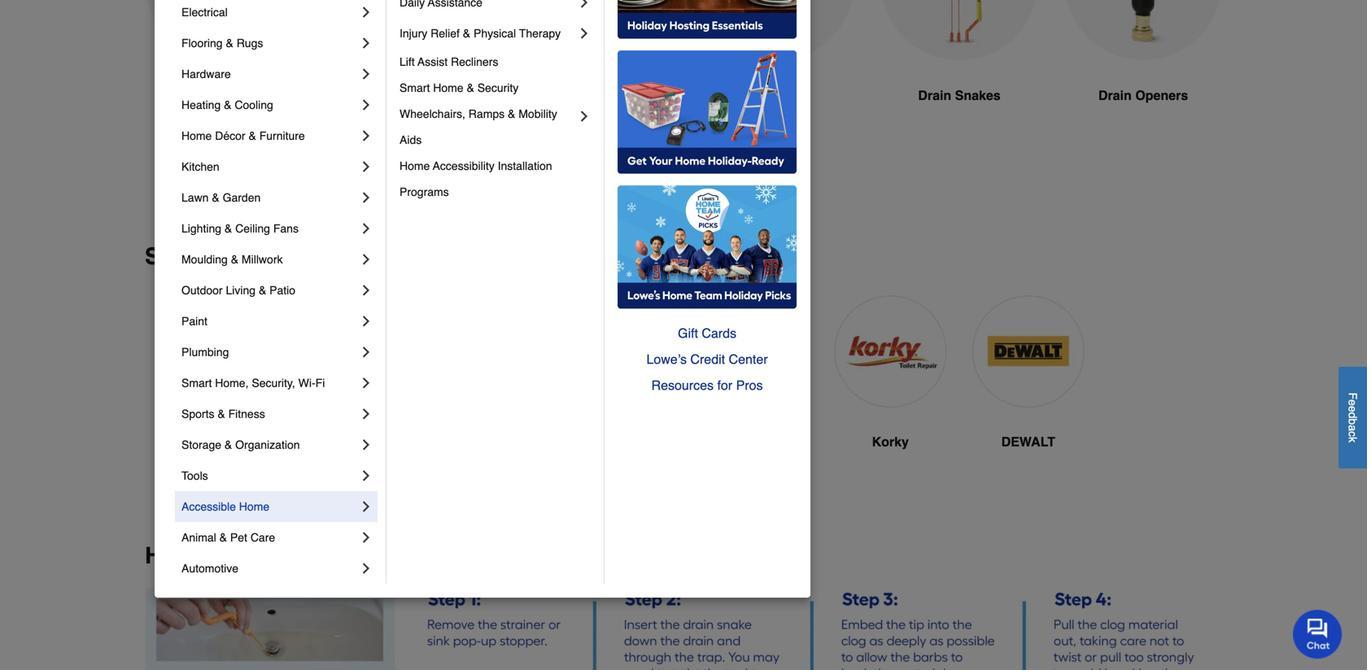 Task type: vqa. For each thing, say whether or not it's contained in the screenshot.
fifth ) from the bottom
no



Task type: locate. For each thing, give the bounding box(es) containing it.
resources for pros link
[[618, 373, 797, 399]]

0 vertical spatial a
[[1347, 425, 1360, 431]]

orange drain snakes. image
[[881, 0, 1039, 61]]

show
[[649, 175, 684, 190]]

lowe's credit center
[[647, 352, 768, 367]]

kitchen
[[182, 160, 220, 173]]

flooring & rugs link
[[182, 28, 358, 59]]

storage & organization
[[182, 439, 300, 452]]

chevron right image for flooring & rugs
[[358, 35, 374, 51]]

shop
[[145, 244, 202, 270]]

1 horizontal spatial smart
[[400, 81, 430, 94]]

augers
[[219, 88, 264, 103], [413, 88, 458, 103]]

care
[[251, 532, 275, 545]]

heating & cooling
[[182, 98, 273, 112]]

installation
[[498, 160, 552, 173]]

& right relief
[[463, 27, 471, 40]]

& right ramps
[[508, 107, 516, 120]]

openers
[[1136, 88, 1189, 103]]

drain left snakes
[[918, 88, 952, 103]]

ramps
[[469, 107, 505, 120]]

home
[[433, 81, 464, 94], [182, 129, 212, 142], [400, 160, 430, 173], [239, 501, 270, 514]]

outdoor
[[182, 284, 223, 297]]

k
[[1347, 437, 1360, 443]]

center
[[729, 352, 768, 367]]

& inside wheelchairs, ramps & mobility aids
[[508, 107, 516, 120]]

smart
[[400, 81, 430, 94], [182, 377, 212, 390]]

chevron right image for lawn & garden
[[358, 190, 374, 206]]

1 vertical spatial smart
[[182, 377, 212, 390]]

drain for drain snakes
[[918, 88, 952, 103]]

chevron right image for automotive
[[358, 561, 374, 577]]

accessibility
[[433, 160, 495, 173]]

augers inside "link"
[[219, 88, 264, 103]]

f
[[1347, 393, 1360, 400]]

smart home, security, wi-fi
[[182, 377, 325, 390]]

a cobra rubber bladder with brass fitting. image
[[1065, 0, 1223, 61]]

lowe's
[[647, 352, 687, 367]]

flooring & rugs
[[182, 37, 263, 50]]

home up kitchen
[[182, 129, 212, 142]]

hand augers link
[[145, 0, 303, 144]]

holiday hosting essentials. image
[[618, 0, 797, 39]]

drain for drain cleaners & chemicals
[[539, 88, 573, 103]]

home down aids in the top left of the page
[[400, 160, 430, 173]]

plungers link
[[697, 0, 855, 144]]

moulding
[[182, 253, 228, 266]]

tools link
[[182, 461, 358, 492]]

gift cards
[[678, 326, 737, 341]]

a black rubber plunger. image
[[697, 0, 855, 62]]

0 vertical spatial smart
[[400, 81, 430, 94]]

ceiling
[[235, 222, 270, 235]]

chevron right image for injury relief & physical therapy
[[576, 25, 593, 42]]

dewalt logo. image
[[973, 296, 1085, 408]]

drain snakes link
[[881, 0, 1039, 144]]

automotive link
[[182, 554, 358, 584]]

heating
[[182, 98, 221, 112]]

patio
[[270, 284, 296, 297]]

garden
[[223, 191, 261, 204]]

plumbing link
[[182, 337, 358, 368]]

programs
[[400, 186, 449, 199]]

a right "care"
[[275, 543, 288, 569]]

&
[[463, 27, 471, 40], [226, 37, 233, 50], [467, 81, 474, 94], [635, 88, 644, 103], [224, 98, 232, 112], [508, 107, 516, 120], [249, 129, 256, 142], [212, 191, 220, 204], [225, 222, 232, 235], [231, 253, 239, 266], [259, 284, 266, 297], [218, 408, 225, 421], [225, 439, 232, 452], [220, 532, 227, 545]]

décor
[[215, 129, 245, 142]]

chevron right image for tools
[[358, 468, 374, 484]]

electrical
[[182, 6, 228, 19]]

animal & pet care link
[[182, 523, 358, 554]]

1 horizontal spatial augers
[[413, 88, 458, 103]]

e up 'd'
[[1347, 400, 1360, 406]]

dewalt link
[[973, 296, 1085, 491]]

chevron right image for storage & organization
[[358, 437, 374, 453]]

wi-
[[298, 377, 316, 390]]

augers for machine augers
[[413, 88, 458, 103]]

1 e from the top
[[1347, 400, 1360, 406]]

cobra logo. image
[[559, 296, 671, 408]]

fans
[[273, 222, 299, 235]]

injury relief & physical therapy
[[400, 27, 561, 40]]

lift
[[400, 55, 415, 68]]

credit
[[691, 352, 725, 367]]

2 augers from the left
[[413, 88, 458, 103]]

smart down lift
[[400, 81, 430, 94]]

paint link
[[182, 306, 358, 337]]

drain for drain openers
[[1099, 88, 1132, 103]]

lowe's credit center link
[[618, 347, 797, 373]]

a inside button
[[1347, 425, 1360, 431]]

drain cleaners & chemicals
[[539, 88, 644, 123]]

chevron right image
[[576, 0, 593, 11], [358, 4, 374, 20], [358, 35, 374, 51], [576, 108, 593, 125], [358, 128, 374, 144], [358, 159, 374, 175], [358, 190, 374, 206], [358, 221, 374, 237], [358, 252, 374, 268], [358, 282, 374, 299], [358, 313, 374, 330], [358, 344, 374, 361], [358, 375, 374, 392], [358, 406, 374, 422], [358, 437, 374, 453], [358, 468, 374, 484], [358, 499, 374, 515], [358, 530, 374, 546]]

injury
[[400, 27, 428, 40]]

chevron right image for moulding & millwork
[[358, 252, 374, 268]]

furniture
[[259, 129, 305, 142]]

get your home holiday-ready. image
[[618, 50, 797, 174]]

0 horizontal spatial augers
[[219, 88, 264, 103]]

flooring
[[182, 37, 223, 50]]

wheelchairs, ramps & mobility aids link
[[400, 101, 576, 153]]

sports
[[182, 408, 214, 421]]

home accessibility installation programs link
[[400, 153, 593, 205]]

drain left openers
[[1099, 88, 1132, 103]]

outdoor living & patio
[[182, 284, 296, 297]]

chevron right image for paint
[[358, 313, 374, 330]]

lawn & garden link
[[182, 182, 358, 213]]

chevron right image
[[576, 25, 593, 42], [358, 66, 374, 82], [358, 97, 374, 113], [358, 561, 374, 577]]

smart for smart home & security
[[400, 81, 430, 94]]

drain inside drain cleaners & chemicals
[[539, 88, 573, 103]]

smart home & security link
[[400, 75, 593, 101]]

drain snakes
[[918, 88, 1001, 103]]

drain openers link
[[1065, 0, 1223, 144]]

chevron right image for home décor & furniture
[[358, 128, 374, 144]]

& right décor
[[249, 129, 256, 142]]

sports & fitness
[[182, 408, 265, 421]]

drain up mobility
[[539, 88, 573, 103]]

1 augers from the left
[[219, 88, 264, 103]]

& left rugs
[[226, 37, 233, 50]]

smart up sports
[[182, 377, 212, 390]]

b
[[1347, 419, 1360, 425]]

dewalt
[[1002, 435, 1056, 450]]

zep logo. image
[[283, 296, 395, 408]]

drain openers
[[1099, 88, 1189, 103]]

& inside 'link'
[[225, 439, 232, 452]]

animal & pet care
[[182, 532, 275, 545]]

0 horizontal spatial a
[[275, 543, 288, 569]]

storage & organization link
[[182, 430, 358, 461]]

0 horizontal spatial smart
[[182, 377, 212, 390]]

1 horizontal spatial a
[[1347, 425, 1360, 431]]

& left ceiling
[[225, 222, 232, 235]]

1 vertical spatial a
[[275, 543, 288, 569]]

how
[[145, 543, 193, 569]]

e up b
[[1347, 406, 1360, 412]]

cooling
[[235, 98, 273, 112]]

a up the 'k'
[[1347, 425, 1360, 431]]

recliners
[[451, 55, 498, 68]]

& right cleaners
[[635, 88, 644, 103]]

cobra link
[[559, 296, 671, 491]]

2 e from the top
[[1347, 406, 1360, 412]]

& right 'storage'
[[225, 439, 232, 452]]



Task type: describe. For each thing, give the bounding box(es) containing it.
korky link
[[835, 296, 947, 491]]

pros
[[736, 378, 763, 393]]

hand
[[184, 88, 216, 103]]

chevron right image for animal & pet care
[[358, 530, 374, 546]]

rugs
[[237, 37, 263, 50]]

a brass craft music wire machine auger. image
[[329, 0, 487, 62]]

& right sports
[[218, 408, 225, 421]]

kitchen link
[[182, 151, 358, 182]]

korky logo. image
[[835, 296, 947, 408]]

shop by brand
[[145, 244, 307, 270]]

chevron right image for hardware
[[358, 66, 374, 82]]

plumbing
[[182, 346, 229, 359]]

home décor & furniture link
[[182, 120, 358, 151]]

home up "care"
[[239, 501, 270, 514]]

cleaners
[[576, 88, 631, 103]]

remove the strainer, insert the drain snake down the drain, embed the tip in the clog and pull out. image
[[145, 589, 1223, 671]]

by
[[208, 244, 235, 270]]

& inside "link"
[[249, 129, 256, 142]]

& inside drain cleaners & chemicals
[[635, 88, 644, 103]]

hardware link
[[182, 59, 358, 90]]

& right lawn
[[212, 191, 220, 204]]

cards
[[702, 326, 737, 341]]

lowe's home team holiday picks. image
[[618, 186, 797, 309]]

home décor & furniture
[[182, 129, 305, 142]]

lawn
[[182, 191, 209, 204]]

living
[[226, 284, 256, 297]]

accessible home
[[182, 501, 270, 514]]

wheelchairs, ramps & mobility aids
[[400, 107, 560, 147]]

drain right "care"
[[294, 543, 353, 569]]

mobility
[[519, 107, 557, 120]]

resources for pros
[[652, 378, 763, 393]]

& down recliners on the top left of page
[[467, 81, 474, 94]]

pet
[[230, 532, 247, 545]]

relief
[[431, 27, 460, 40]]

fi
[[316, 377, 325, 390]]

a yellow jug of drano commercial line drain cleaner. image
[[513, 0, 671, 61]]

chevron right image for smart home, security, wi-fi
[[358, 375, 374, 392]]

home down lift assist recliners
[[433, 81, 464, 94]]

use
[[227, 543, 269, 569]]

moulding & millwork
[[182, 253, 283, 266]]

security
[[478, 81, 519, 94]]

organization
[[235, 439, 300, 452]]

smart for smart home, security, wi-fi
[[182, 377, 212, 390]]

sports & fitness link
[[182, 399, 358, 430]]

& left patio
[[259, 284, 266, 297]]

chevron right image for outdoor living & patio
[[358, 282, 374, 299]]

millwork
[[242, 253, 283, 266]]

chevron right image for heating & cooling
[[358, 97, 374, 113]]

chemicals
[[559, 107, 624, 123]]

smart home & security
[[400, 81, 519, 94]]

home accessibility installation programs
[[400, 160, 555, 199]]

tools
[[182, 470, 208, 483]]

d
[[1347, 412, 1360, 419]]

moulding & millwork link
[[182, 244, 358, 275]]

chat invite button image
[[1293, 610, 1343, 659]]

plungers
[[748, 88, 804, 103]]

hand augers
[[184, 88, 264, 103]]

hardware
[[182, 68, 231, 81]]

chevron right image for lighting & ceiling fans
[[358, 221, 374, 237]]

for
[[717, 378, 733, 393]]

chevron right image for sports & fitness
[[358, 406, 374, 422]]

lighting & ceiling fans link
[[182, 213, 358, 244]]

drain cleaners & chemicals link
[[513, 0, 671, 164]]

gift
[[678, 326, 698, 341]]

lighting & ceiling fans
[[182, 222, 299, 235]]

accessible
[[182, 501, 236, 514]]

security,
[[252, 377, 295, 390]]

gift cards link
[[618, 321, 797, 347]]

paint
[[182, 315, 207, 328]]

general wire logo. image
[[697, 296, 809, 408]]

snake
[[359, 543, 426, 569]]

animal
[[182, 532, 216, 545]]

home inside "link"
[[182, 129, 212, 142]]

home,
[[215, 377, 249, 390]]

accessible home link
[[182, 492, 358, 523]]

korky
[[872, 435, 909, 450]]

& left the cooling on the left top
[[224, 98, 232, 112]]

augers for hand augers
[[219, 88, 264, 103]]

machine
[[358, 88, 410, 103]]

wheelchairs,
[[400, 107, 466, 120]]

aids
[[400, 133, 422, 147]]

more
[[687, 175, 718, 190]]

& left millwork
[[231, 253, 239, 266]]

c
[[1347, 431, 1360, 437]]

& left pet
[[220, 532, 227, 545]]

smart home, security, wi-fi link
[[182, 368, 358, 399]]

chevron right image for kitchen
[[358, 159, 374, 175]]

chevron right image for wheelchairs, ramps & mobility aids
[[576, 108, 593, 125]]

lawn & garden
[[182, 191, 261, 204]]

machine augers link
[[329, 0, 487, 144]]

resources
[[652, 378, 714, 393]]

automotive
[[182, 562, 239, 575]]

chevron right image for electrical
[[358, 4, 374, 20]]

machine augers
[[358, 88, 458, 103]]

heating & cooling link
[[182, 90, 358, 120]]

show more
[[649, 175, 718, 190]]

storage
[[182, 439, 221, 452]]

injury relief & physical therapy link
[[400, 18, 576, 49]]

f e e d b a c k button
[[1339, 367, 1368, 469]]

chevron right image for accessible home
[[358, 499, 374, 515]]

chevron right image for plumbing
[[358, 344, 374, 361]]

a kobalt music wire drain hand auger. image
[[145, 0, 303, 61]]

therapy
[[519, 27, 561, 40]]

f e e d b a c k
[[1347, 393, 1360, 443]]

home inside home accessibility installation programs
[[400, 160, 430, 173]]



